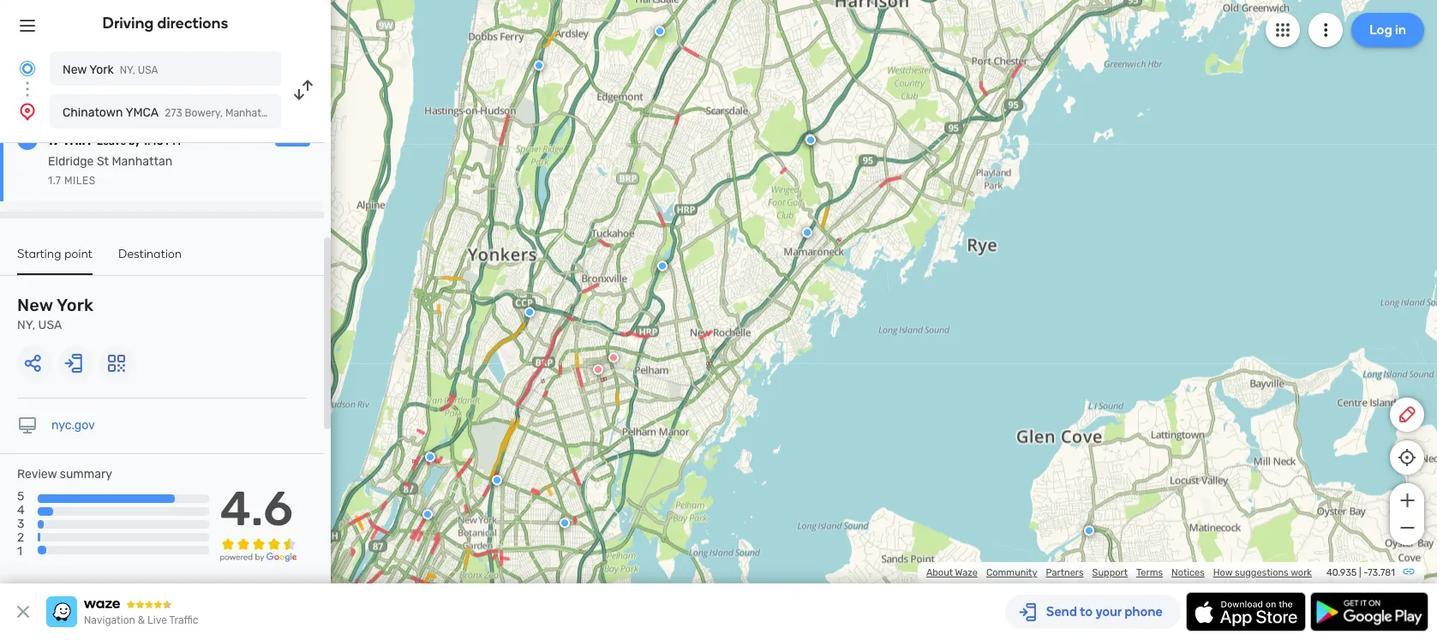 Task type: locate. For each thing, give the bounding box(es) containing it.
new down starting point button
[[17, 295, 53, 316]]

destination
[[118, 247, 182, 262]]

17
[[48, 130, 61, 149]]

1 vertical spatial ny,
[[17, 318, 35, 333]]

driving directions
[[103, 14, 228, 33]]

40.935
[[1327, 568, 1358, 579]]

min
[[65, 130, 91, 149]]

1 vertical spatial usa
[[38, 318, 62, 333]]

-
[[1364, 568, 1368, 579]]

0 vertical spatial york
[[89, 63, 114, 77]]

0 vertical spatial usa
[[138, 64, 158, 76]]

eldridge st manhattan 1.7 miles
[[48, 154, 173, 187]]

summary
[[60, 467, 112, 482]]

17 min leave by 1:43 pm
[[48, 130, 181, 149]]

manhattan,
[[225, 107, 280, 119]]

5 4 3 2 1
[[17, 490, 25, 559]]

usa
[[138, 64, 158, 76], [38, 318, 62, 333]]

destination button
[[118, 247, 182, 274]]

how
[[1214, 568, 1233, 579]]

0 horizontal spatial new
[[17, 295, 53, 316]]

manhattan
[[112, 154, 173, 169]]

new york ny, usa down starting point button
[[17, 295, 94, 333]]

driving
[[103, 14, 154, 33]]

1 vertical spatial new york ny, usa
[[17, 295, 94, 333]]

chinatown ymca 273 bowery, manhattan, united states
[[63, 105, 348, 120]]

1 vertical spatial new
[[17, 295, 53, 316]]

x image
[[13, 602, 33, 623]]

about
[[927, 568, 954, 579]]

usa down starting point button
[[38, 318, 62, 333]]

0 vertical spatial new
[[63, 63, 87, 77]]

pm
[[166, 135, 181, 147]]

chinatown
[[63, 105, 123, 120]]

starting
[[17, 247, 61, 262]]

how suggestions work link
[[1214, 568, 1313, 579]]

1 horizontal spatial road closed image
[[609, 353, 619, 363]]

0 vertical spatial ny,
[[120, 64, 135, 76]]

1 vertical spatial police image
[[1085, 526, 1095, 536]]

police image
[[803, 228, 813, 238], [1085, 526, 1095, 536]]

bowery,
[[185, 107, 223, 119]]

partners link
[[1047, 568, 1084, 579]]

waze
[[956, 568, 978, 579]]

1 horizontal spatial new
[[63, 63, 87, 77]]

york up chinatown
[[89, 63, 114, 77]]

road closed image
[[609, 353, 619, 363], [593, 365, 604, 375]]

0 horizontal spatial usa
[[38, 318, 62, 333]]

pencil image
[[1398, 405, 1418, 425]]

ny,
[[120, 64, 135, 76], [17, 318, 35, 333]]

1 horizontal spatial usa
[[138, 64, 158, 76]]

0 vertical spatial police image
[[803, 228, 813, 238]]

0 horizontal spatial ny,
[[17, 318, 35, 333]]

1 vertical spatial road closed image
[[593, 365, 604, 375]]

0 vertical spatial road closed image
[[609, 353, 619, 363]]

current location image
[[17, 58, 38, 79]]

zoom in image
[[1397, 490, 1419, 511]]

0 horizontal spatial police image
[[803, 228, 813, 238]]

new up chinatown
[[63, 63, 87, 77]]

traffic
[[169, 615, 198, 627]]

273
[[165, 107, 182, 119]]

new york ny, usa up chinatown
[[63, 63, 158, 77]]

0 horizontal spatial road closed image
[[593, 365, 604, 375]]

york
[[89, 63, 114, 77], [57, 295, 94, 316]]

new york ny, usa
[[63, 63, 158, 77], [17, 295, 94, 333]]

usa up the ymca
[[138, 64, 158, 76]]

new
[[63, 63, 87, 77], [17, 295, 53, 316]]

st
[[97, 154, 109, 169]]

police image
[[655, 26, 665, 36], [534, 60, 545, 71], [806, 135, 816, 145], [658, 261, 668, 271], [525, 307, 535, 318], [425, 452, 436, 463], [492, 475, 503, 486], [423, 510, 433, 520], [560, 518, 570, 529]]

ny, down starting point button
[[17, 318, 35, 333]]

york down starting point button
[[57, 295, 94, 316]]

nyc.gov link
[[51, 418, 95, 433]]

zoom out image
[[1397, 518, 1419, 538]]

miles
[[64, 175, 96, 187]]

1 vertical spatial york
[[57, 295, 94, 316]]

ny, up the ymca
[[120, 64, 135, 76]]

support
[[1093, 568, 1128, 579]]

computer image
[[17, 416, 38, 436]]

4.6
[[220, 481, 293, 538]]

ymca
[[126, 105, 159, 120]]



Task type: describe. For each thing, give the bounding box(es) containing it.
starting point button
[[17, 247, 93, 275]]

4
[[17, 503, 25, 518]]

1:43
[[143, 135, 163, 147]]

1
[[17, 545, 22, 559]]

0 vertical spatial new york ny, usa
[[63, 63, 158, 77]]

navigation & live traffic
[[84, 615, 198, 627]]

suggestions
[[1236, 568, 1289, 579]]

notices
[[1172, 568, 1205, 579]]

hazard image
[[805, 134, 815, 144]]

about waze community partners support terms notices how suggestions work
[[927, 568, 1313, 579]]

point
[[64, 247, 93, 262]]

partners
[[1047, 568, 1084, 579]]

1.7
[[48, 175, 61, 187]]

nyc.gov
[[51, 418, 95, 433]]

3
[[17, 517, 24, 532]]

terms link
[[1137, 568, 1164, 579]]

review summary
[[17, 467, 112, 482]]

community link
[[987, 568, 1038, 579]]

2
[[17, 531, 24, 546]]

support link
[[1093, 568, 1128, 579]]

states
[[317, 107, 348, 119]]

work
[[1291, 568, 1313, 579]]

navigation
[[84, 615, 135, 627]]

review
[[17, 467, 57, 482]]

location image
[[17, 101, 38, 122]]

73.781
[[1368, 568, 1396, 579]]

united
[[282, 107, 314, 119]]

terms
[[1137, 568, 1164, 579]]

&
[[138, 615, 145, 627]]

leave
[[97, 135, 126, 147]]

directions
[[157, 14, 228, 33]]

1 horizontal spatial ny,
[[120, 64, 135, 76]]

notices link
[[1172, 568, 1205, 579]]

by
[[129, 135, 140, 147]]

live
[[148, 615, 167, 627]]

eldridge
[[48, 154, 94, 169]]

|
[[1360, 568, 1362, 579]]

community
[[987, 568, 1038, 579]]

5
[[17, 490, 24, 504]]

40.935 | -73.781
[[1327, 568, 1396, 579]]

starting point
[[17, 247, 93, 262]]

link image
[[1403, 565, 1417, 579]]

about waze link
[[927, 568, 978, 579]]

1 horizontal spatial police image
[[1085, 526, 1095, 536]]



Task type: vqa. For each thing, say whether or not it's contained in the screenshot.
"Choose starting point" Text Box
no



